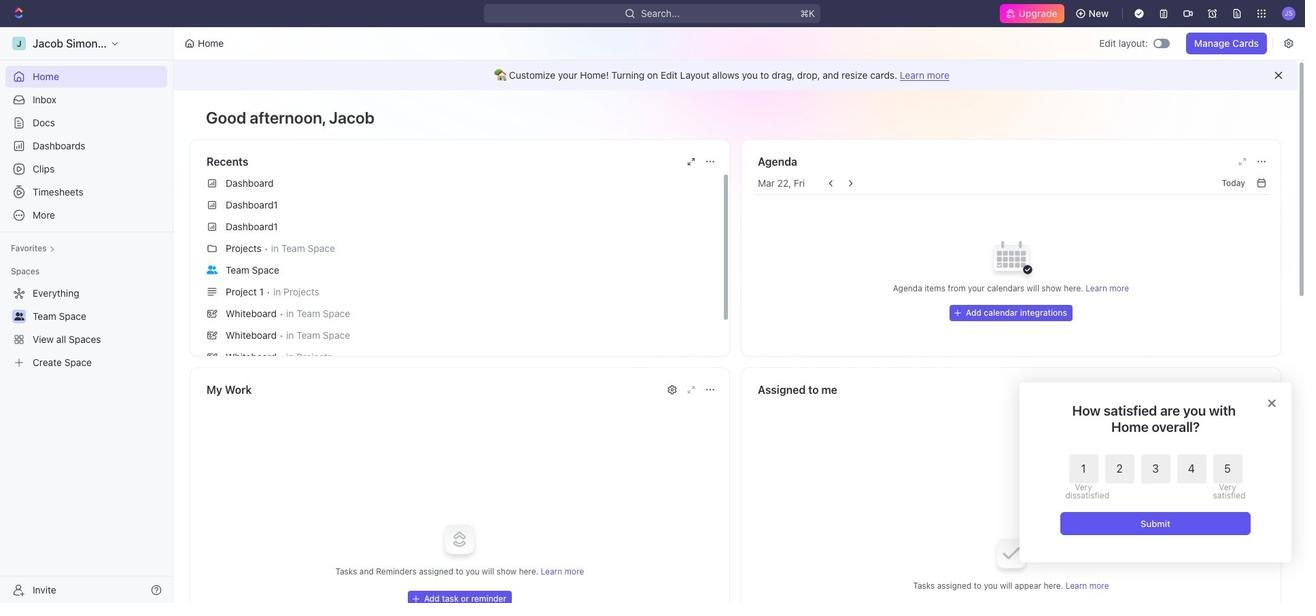 Task type: vqa. For each thing, say whether or not it's contained in the screenshot.
"dialog" at the bottom right of page
yes



Task type: locate. For each thing, give the bounding box(es) containing it.
1 horizontal spatial user group image
[[207, 266, 218, 274]]

0 horizontal spatial user group image
[[14, 313, 24, 321]]

1 vertical spatial user group image
[[14, 313, 24, 321]]

option group
[[1066, 455, 1242, 500]]

dialog
[[1020, 383, 1292, 563]]

alert
[[173, 61, 1298, 90]]

0 vertical spatial user group image
[[207, 266, 218, 274]]

sidebar navigation
[[0, 27, 176, 604]]

user group image
[[207, 266, 218, 274], [14, 313, 24, 321]]

tree inside the sidebar navigation
[[5, 283, 167, 374]]

tree
[[5, 283, 167, 374]]



Task type: describe. For each thing, give the bounding box(es) containing it.
user group image inside tree
[[14, 313, 24, 321]]

jacob simon's workspace, , element
[[12, 37, 26, 50]]



